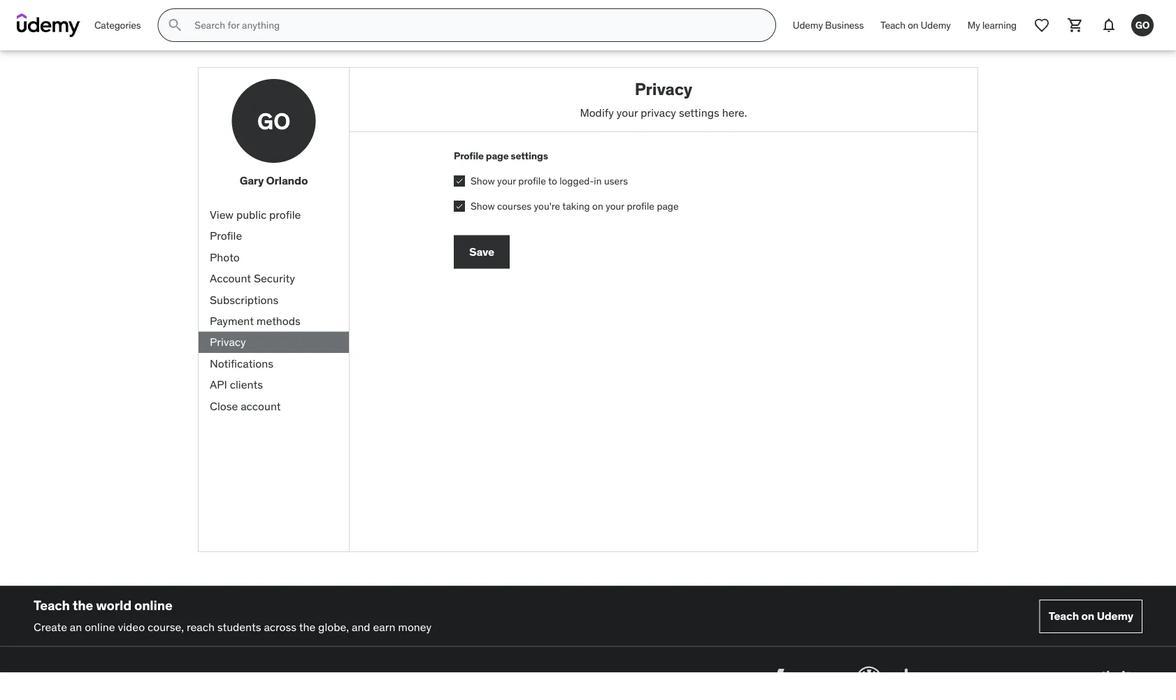 Task type: describe. For each thing, give the bounding box(es) containing it.
privacy inside privacy modify your privacy settings here.
[[635, 78, 693, 99]]

show courses you're taking on your profile page
[[471, 200, 679, 212]]

1 horizontal spatial page
[[657, 200, 679, 212]]

udemy image
[[17, 13, 80, 37]]

your inside privacy modify your privacy settings here.
[[617, 105, 638, 120]]

subscriptions
[[210, 293, 279, 307]]

students
[[217, 620, 261, 635]]

eventbrite image
[[1063, 664, 1143, 674]]

course,
[[148, 620, 184, 635]]

an
[[70, 620, 82, 635]]

and
[[352, 620, 371, 635]]

Search for anything text field
[[192, 13, 759, 37]]

public
[[236, 208, 267, 222]]

subscriptions link
[[199, 290, 349, 311]]

shopping cart with 0 items image
[[1068, 17, 1085, 34]]

volkswagen image
[[854, 664, 885, 674]]

close
[[210, 399, 238, 413]]

0 horizontal spatial online
[[85, 620, 115, 635]]

notifications link
[[199, 353, 349, 375]]

xsmall image
[[454, 176, 465, 187]]

modify
[[580, 105, 614, 120]]

0 horizontal spatial settings
[[511, 150, 548, 162]]

teach inside teach the world online create an online video course, reach students across the globe, and earn money
[[34, 598, 70, 615]]

show your profile to logged-in users
[[471, 175, 628, 187]]

1 horizontal spatial teach
[[881, 19, 906, 31]]

1 horizontal spatial udemy
[[921, 19, 951, 31]]

account
[[210, 271, 251, 286]]

0 vertical spatial profile
[[454, 150, 484, 162]]

view public profile link
[[199, 204, 349, 226]]

categories button
[[86, 8, 149, 42]]

notifications
[[210, 357, 274, 371]]

taking
[[563, 200, 590, 212]]

gary
[[240, 174, 264, 188]]

1 vertical spatial teach on udemy link
[[1040, 600, 1143, 634]]

methods
[[257, 314, 301, 328]]

my
[[968, 19, 981, 31]]

0 horizontal spatial udemy
[[793, 19, 824, 31]]

privacy inside view public profile profile photo account security subscriptions payment methods privacy notifications api clients close account
[[210, 335, 246, 350]]

globe,
[[318, 620, 349, 635]]

account
[[241, 399, 281, 413]]

2 horizontal spatial on
[[1082, 610, 1095, 624]]

go link
[[1127, 8, 1160, 42]]

0 vertical spatial page
[[486, 150, 509, 162]]

money
[[398, 620, 432, 635]]

0 horizontal spatial on
[[593, 200, 604, 212]]

categories
[[94, 19, 141, 31]]

1 horizontal spatial online
[[134, 598, 173, 615]]

learning
[[983, 19, 1017, 31]]

account security link
[[199, 268, 349, 290]]

2 horizontal spatial profile
[[627, 200, 655, 212]]

1 horizontal spatial teach on udemy
[[1049, 610, 1134, 624]]

profile link
[[199, 226, 349, 247]]

in
[[594, 175, 602, 187]]

show for show courses you're taking on your profile page
[[471, 200, 495, 212]]

xsmall image
[[454, 201, 465, 212]]



Task type: vqa. For each thing, say whether or not it's contained in the screenshot.
'profile'
yes



Task type: locate. For each thing, give the bounding box(es) containing it.
2 show from the top
[[471, 200, 495, 212]]

earn
[[373, 620, 396, 635]]

privacy
[[641, 105, 677, 120]]

my learning
[[968, 19, 1017, 31]]

udemy business link
[[785, 8, 873, 42]]

business
[[826, 19, 864, 31]]

0 vertical spatial privacy
[[635, 78, 693, 99]]

go right the notifications icon
[[1136, 19, 1151, 31]]

show for show your profile to logged-in users
[[471, 175, 495, 187]]

settings left here.
[[679, 105, 720, 120]]

online right an
[[85, 620, 115, 635]]

go
[[1136, 19, 1151, 31], [257, 107, 291, 135]]

you're
[[534, 200, 561, 212]]

teach on udemy link up eventbrite image
[[1040, 600, 1143, 634]]

1 show from the top
[[471, 175, 495, 187]]

0 vertical spatial on
[[908, 19, 919, 31]]

1 vertical spatial profile
[[210, 229, 242, 243]]

close account link
[[199, 396, 349, 417]]

teach the world online create an online video course, reach students across the globe, and earn money
[[34, 598, 432, 635]]

your down users
[[606, 200, 625, 212]]

create
[[34, 620, 67, 635]]

0 vertical spatial show
[[471, 175, 495, 187]]

profile
[[454, 150, 484, 162], [210, 229, 242, 243]]

profile down users
[[627, 200, 655, 212]]

wishlist image
[[1034, 17, 1051, 34]]

0 vertical spatial your
[[617, 105, 638, 120]]

the up an
[[73, 598, 93, 615]]

0 horizontal spatial teach on udemy
[[881, 19, 951, 31]]

privacy up "privacy"
[[635, 78, 693, 99]]

0 horizontal spatial teach on udemy link
[[873, 8, 960, 42]]

video
[[118, 620, 145, 635]]

privacy modify your privacy settings here.
[[580, 78, 748, 120]]

settings
[[679, 105, 720, 120], [511, 150, 548, 162]]

to
[[549, 175, 558, 187]]

1 horizontal spatial on
[[908, 19, 919, 31]]

profile up xsmall icon
[[454, 150, 484, 162]]

0 horizontal spatial teach
[[34, 598, 70, 615]]

teach
[[881, 19, 906, 31], [34, 598, 70, 615], [1049, 610, 1080, 624]]

0 horizontal spatial page
[[486, 150, 509, 162]]

users
[[605, 175, 628, 187]]

nasdaq image
[[757, 664, 838, 674]]

privacy down payment
[[210, 335, 246, 350]]

profile left to
[[519, 175, 546, 187]]

0 vertical spatial online
[[134, 598, 173, 615]]

0 horizontal spatial profile
[[269, 208, 301, 222]]

view
[[210, 208, 234, 222]]

0 vertical spatial teach on udemy
[[881, 19, 951, 31]]

1 horizontal spatial profile
[[454, 150, 484, 162]]

privacy
[[635, 78, 693, 99], [210, 335, 246, 350]]

0 horizontal spatial the
[[73, 598, 93, 615]]

profile
[[519, 175, 546, 187], [627, 200, 655, 212], [269, 208, 301, 222]]

teach up eventbrite image
[[1049, 610, 1080, 624]]

1 vertical spatial teach on udemy
[[1049, 610, 1134, 624]]

1 vertical spatial go
[[257, 107, 291, 135]]

2 vertical spatial on
[[1082, 610, 1095, 624]]

logged-
[[560, 175, 594, 187]]

photo
[[210, 250, 240, 264]]

privacy link
[[199, 332, 349, 353]]

1 horizontal spatial settings
[[679, 105, 720, 120]]

udemy business
[[793, 19, 864, 31]]

teach on udemy link left my
[[873, 8, 960, 42]]

0 horizontal spatial go
[[257, 107, 291, 135]]

security
[[254, 271, 295, 286]]

udemy left my
[[921, 19, 951, 31]]

udemy
[[793, 19, 824, 31], [921, 19, 951, 31], [1098, 610, 1134, 624]]

show
[[471, 175, 495, 187], [471, 200, 495, 212]]

courses
[[498, 200, 532, 212]]

1 vertical spatial show
[[471, 200, 495, 212]]

1 horizontal spatial teach on udemy link
[[1040, 600, 1143, 634]]

save button
[[454, 235, 510, 269]]

teach right the business
[[881, 19, 906, 31]]

0 horizontal spatial profile
[[210, 229, 242, 243]]

profile up profile link
[[269, 208, 301, 222]]

view public profile profile photo account security subscriptions payment methods privacy notifications api clients close account
[[210, 208, 301, 413]]

profile up photo
[[210, 229, 242, 243]]

teach up create
[[34, 598, 70, 615]]

0 vertical spatial go
[[1136, 19, 1151, 31]]

1 vertical spatial your
[[498, 175, 516, 187]]

your down profile page settings
[[498, 175, 516, 187]]

profile inside view public profile profile photo account security subscriptions payment methods privacy notifications api clients close account
[[210, 229, 242, 243]]

profile for view public profile profile photo account security subscriptions payment methods privacy notifications api clients close account
[[269, 208, 301, 222]]

0 horizontal spatial privacy
[[210, 335, 246, 350]]

clients
[[230, 378, 263, 392]]

2 vertical spatial your
[[606, 200, 625, 212]]

1 vertical spatial on
[[593, 200, 604, 212]]

0 vertical spatial the
[[73, 598, 93, 615]]

world
[[96, 598, 132, 615]]

1 horizontal spatial profile
[[519, 175, 546, 187]]

1 vertical spatial the
[[299, 620, 316, 635]]

photo link
[[199, 247, 349, 268]]

teach on udemy link
[[873, 8, 960, 42], [1040, 600, 1143, 634]]

online
[[134, 598, 173, 615], [85, 620, 115, 635]]

here.
[[723, 105, 748, 120]]

show right xsmall icon
[[471, 175, 495, 187]]

online up course,
[[134, 598, 173, 615]]

payment
[[210, 314, 254, 328]]

on
[[908, 19, 919, 31], [593, 200, 604, 212], [1082, 610, 1095, 624]]

profile inside view public profile profile photo account security subscriptions payment methods privacy notifications api clients close account
[[269, 208, 301, 222]]

orlando
[[266, 174, 308, 188]]

teach on udemy
[[881, 19, 951, 31], [1049, 610, 1134, 624]]

your
[[617, 105, 638, 120], [498, 175, 516, 187], [606, 200, 625, 212]]

box image
[[902, 664, 949, 674]]

1 horizontal spatial the
[[299, 620, 316, 635]]

udemy left the business
[[793, 19, 824, 31]]

1 vertical spatial privacy
[[210, 335, 246, 350]]

the left 'globe,'
[[299, 620, 316, 635]]

go up gary orlando
[[257, 107, 291, 135]]

2 horizontal spatial teach
[[1049, 610, 1080, 624]]

save
[[470, 245, 495, 259]]

your right "modify"
[[617, 105, 638, 120]]

on right "taking"
[[593, 200, 604, 212]]

api
[[210, 378, 227, 392]]

1 vertical spatial page
[[657, 200, 679, 212]]

gary orlando
[[240, 174, 308, 188]]

page
[[486, 150, 509, 162], [657, 200, 679, 212]]

0 vertical spatial settings
[[679, 105, 720, 120]]

1 vertical spatial settings
[[511, 150, 548, 162]]

submit search image
[[167, 17, 184, 34]]

teach on udemy left my
[[881, 19, 951, 31]]

on up eventbrite image
[[1082, 610, 1095, 624]]

settings inside privacy modify your privacy settings here.
[[679, 105, 720, 120]]

notifications image
[[1101, 17, 1118, 34]]

1 horizontal spatial go
[[1136, 19, 1151, 31]]

0 vertical spatial teach on udemy link
[[873, 8, 960, 42]]

payment methods link
[[199, 311, 349, 332]]

the
[[73, 598, 93, 615], [299, 620, 316, 635]]

on left my
[[908, 19, 919, 31]]

reach
[[187, 620, 215, 635]]

my learning link
[[960, 8, 1026, 42]]

1 horizontal spatial privacy
[[635, 78, 693, 99]]

api clients link
[[199, 375, 349, 396]]

across
[[264, 620, 297, 635]]

profile for show your profile to logged-in users
[[519, 175, 546, 187]]

2 horizontal spatial udemy
[[1098, 610, 1134, 624]]

show right xsmall image
[[471, 200, 495, 212]]

netapp image
[[966, 664, 1046, 674]]

profile page settings
[[454, 150, 548, 162]]

1 vertical spatial online
[[85, 620, 115, 635]]

udemy up eventbrite image
[[1098, 610, 1134, 624]]

settings up show your profile to logged-in users
[[511, 150, 548, 162]]

teach on udemy up eventbrite image
[[1049, 610, 1134, 624]]



